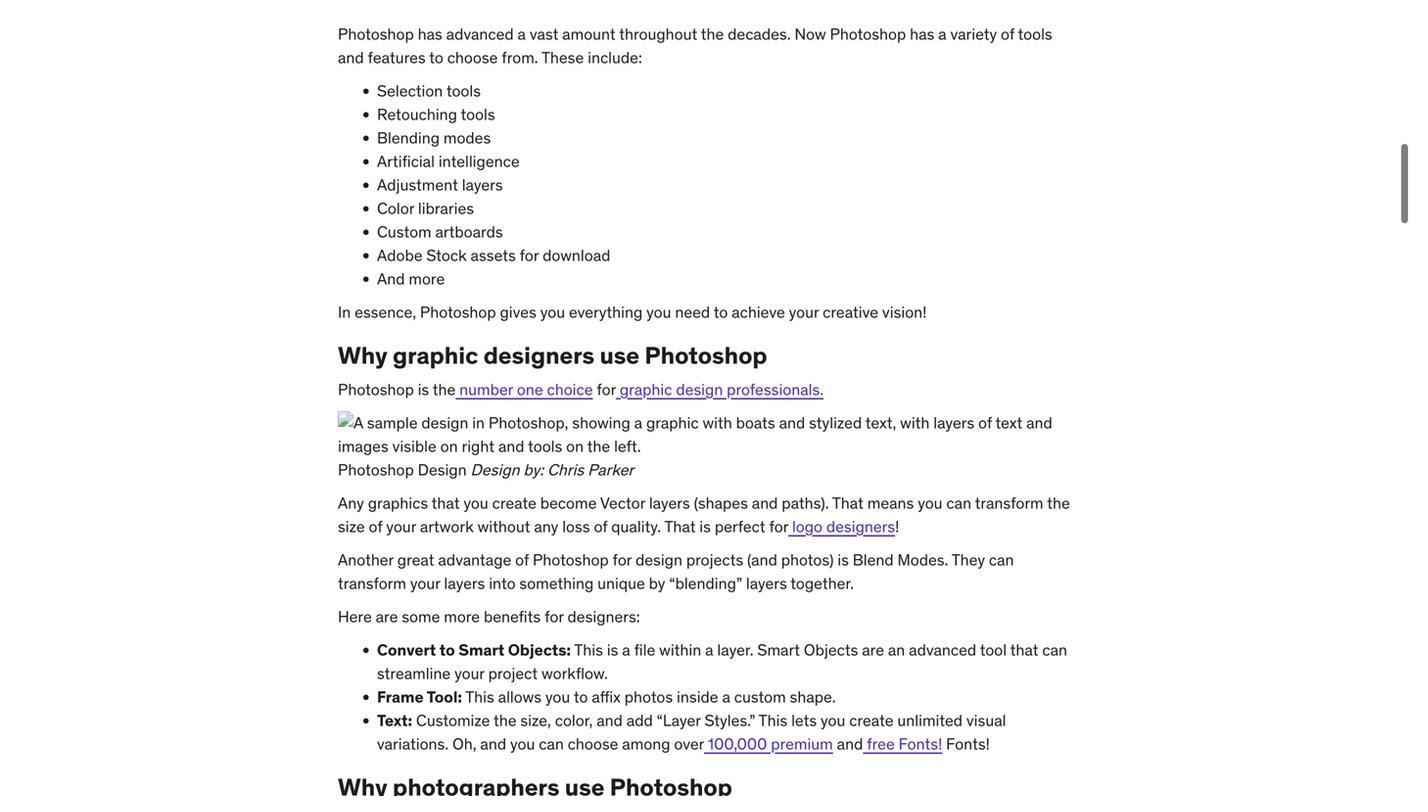 Task type: locate. For each thing, give the bounding box(es) containing it.
great
[[397, 550, 434, 570]]

layers down intelligence in the left of the page
[[462, 175, 503, 195]]

you down photoshop design design by: chris parker
[[464, 493, 489, 513]]

0 horizontal spatial fonts!
[[899, 734, 943, 754]]

0 horizontal spatial transform
[[338, 573, 407, 593]]

design up by
[[636, 550, 683, 570]]

design inside why graphic designers use photoshop photoshop is the number one choice for graphic design professionals.
[[676, 379, 723, 400]]

1 vertical spatial advanced
[[909, 640, 977, 660]]

transform
[[975, 493, 1044, 513], [338, 573, 407, 593]]

to right 'convert'
[[440, 640, 455, 660]]

choose for from.
[[447, 48, 498, 68]]

"blending"
[[669, 573, 742, 593]]

for inside why graphic designers use photoshop photoshop is the number one choice for graphic design professionals.
[[597, 379, 616, 400]]

number
[[460, 379, 513, 400]]

a left layer.
[[705, 640, 714, 660]]

layers inside any graphics that you create become vector layers (shapes and paths). that means you can transform the size of your artwork without any loss of quality. that is perfect for
[[649, 493, 690, 513]]

for right assets on the top
[[520, 245, 539, 266]]

loss
[[562, 517, 590, 537]]

designers
[[484, 341, 595, 370], [827, 517, 895, 537]]

can for you
[[947, 493, 972, 513]]

quality.
[[611, 517, 661, 537]]

create up free at the bottom right
[[849, 711, 894, 731]]

the inside customize the size, color, and add "layer styles." this lets you create unlimited visual variations. oh, and you can choose among over
[[494, 711, 517, 731]]

that right quality.
[[665, 517, 696, 537]]

vision!
[[882, 302, 927, 322]]

for left logo on the bottom right of page
[[769, 517, 789, 537]]

chris
[[548, 460, 584, 480]]

professionals.
[[727, 379, 824, 400]]

0 horizontal spatial graphic
[[393, 341, 478, 370]]

0 horizontal spatial smart
[[459, 640, 505, 660]]

oh,
[[453, 734, 477, 754]]

means
[[868, 493, 914, 513]]

design up the graphics
[[418, 460, 467, 480]]

1 horizontal spatial this
[[574, 640, 603, 660]]

your down great
[[410, 573, 440, 593]]

your down the graphics
[[386, 517, 416, 537]]

variations.
[[377, 734, 449, 754]]

for
[[520, 245, 539, 266], [597, 379, 616, 400], [769, 517, 789, 537], [613, 550, 632, 570], [545, 607, 564, 627]]

that up "artwork"
[[432, 493, 460, 513]]

smart
[[459, 640, 505, 660], [758, 640, 800, 660]]

frame
[[377, 687, 424, 707]]

advanced inside this is a file within a layer. smart objects are an advanced tool that can streamline your project workflow.
[[909, 640, 977, 660]]

for down something
[[545, 607, 564, 627]]

graphic up number
[[393, 341, 478, 370]]

of up the into on the left bottom of the page
[[515, 550, 529, 570]]

essence,
[[355, 302, 416, 322]]

is left number
[[418, 379, 429, 400]]

1 vertical spatial design
[[636, 550, 683, 570]]

transform down another
[[338, 573, 407, 593]]

your down convert to smart objects:
[[455, 664, 485, 684]]

that right tool
[[1011, 640, 1039, 660]]

are left an
[[862, 640, 884, 660]]

0 horizontal spatial this
[[465, 687, 494, 707]]

0 vertical spatial graphic
[[393, 341, 478, 370]]

perfect
[[715, 517, 766, 537]]

customize the size, color, and add "layer styles." this lets you create unlimited visual variations. oh, and you can choose among over
[[377, 711, 1006, 754]]

1 horizontal spatial that
[[832, 493, 864, 513]]

1 vertical spatial that
[[1011, 640, 1039, 660]]

transform up the they
[[975, 493, 1044, 513]]

you up color,
[[545, 687, 570, 707]]

you right "means"
[[918, 493, 943, 513]]

by
[[649, 573, 666, 593]]

graphic down use
[[620, 379, 672, 400]]

a
[[518, 24, 526, 44], [939, 24, 947, 44], [622, 640, 631, 660], [705, 640, 714, 660], [722, 687, 731, 707]]

to right the features at the top left of page
[[429, 48, 444, 68]]

0 vertical spatial that
[[432, 493, 460, 513]]

1 vertical spatial create
[[849, 711, 894, 731]]

smart right layer.
[[758, 640, 800, 660]]

0 vertical spatial more
[[409, 269, 445, 289]]

choose inside customize the size, color, and add "layer styles." this lets you create unlimited visual variations. oh, and you can choose among over
[[568, 734, 618, 754]]

free fonts! link
[[863, 734, 943, 754]]

logo designers link
[[789, 517, 895, 537]]

is left file
[[607, 640, 618, 660]]

smart down "here are some more benefits for designers:"
[[459, 640, 505, 660]]

blend
[[853, 550, 894, 570]]

your inside another great advantage of photoshop for design projects (and photos) is blend modes. they can transform your layers into something unique by "blending" layers together.
[[410, 573, 440, 593]]

choose down color,
[[568, 734, 618, 754]]

more up convert to smart objects:
[[444, 607, 480, 627]]

visual
[[967, 711, 1006, 731]]

that inside any graphics that you create become vector layers (shapes and paths). that means you can transform the size of your artwork without any loss of quality. that is perfect for
[[432, 493, 460, 513]]

0 vertical spatial design
[[676, 379, 723, 400]]

has left variety
[[910, 24, 935, 44]]

choose inside the photoshop has advanced a vast amount throughout the decades. now photoshop has a variety of tools and features to choose from. these include:
[[447, 48, 498, 68]]

logo designers !
[[789, 517, 900, 537]]

1 vertical spatial that
[[665, 517, 696, 537]]

smart inside this is a file within a layer. smart objects are an advanced tool that can streamline your project workflow.
[[758, 640, 800, 660]]

you down the size, on the left
[[510, 734, 535, 754]]

photoshop design design by: chris parker
[[338, 460, 634, 480]]

photoshop has advanced a vast amount throughout the decades. now photoshop has a variety of tools and features to choose from. these include:
[[338, 24, 1053, 68]]

that up logo designers !
[[832, 493, 864, 513]]

photoshop up something
[[533, 550, 609, 570]]

0 horizontal spatial create
[[492, 493, 537, 513]]

design left by:
[[471, 460, 520, 480]]

2 vertical spatial this
[[759, 711, 788, 731]]

1 vertical spatial transform
[[338, 573, 407, 593]]

fonts! down unlimited
[[899, 734, 943, 754]]

is inside another great advantage of photoshop for design projects (and photos) is blend modes. they can transform your layers into something unique by "blending" layers together.
[[838, 550, 849, 570]]

1 vertical spatial choose
[[568, 734, 618, 754]]

(and
[[747, 550, 778, 570]]

is
[[418, 379, 429, 400], [700, 517, 711, 537], [838, 550, 849, 570], [607, 640, 618, 660]]

this up 100,000 premium 'link'
[[759, 711, 788, 731]]

you left the need
[[647, 302, 671, 322]]

and right oh,
[[480, 734, 507, 754]]

transform inside any graphics that you create become vector layers (shapes and paths). that means you can transform the size of your artwork without any loss of quality. that is perfect for
[[975, 493, 1044, 513]]

0 vertical spatial designers
[[484, 341, 595, 370]]

1 horizontal spatial graphic
[[620, 379, 672, 400]]

1 horizontal spatial has
[[910, 24, 935, 44]]

this up workflow.
[[574, 640, 603, 660]]

(shapes
[[694, 493, 748, 513]]

photoshop inside another great advantage of photoshop for design projects (and photos) is blend modes. they can transform your layers into something unique by "blending" layers together.
[[533, 550, 609, 570]]

1 horizontal spatial advanced
[[909, 640, 977, 660]]

choose left "from."
[[447, 48, 498, 68]]

tool:
[[427, 687, 462, 707]]

this inside this is a file within a layer. smart objects are an advanced tool that can streamline your project workflow.
[[574, 640, 603, 660]]

2 vertical spatial tools
[[461, 104, 495, 124]]

0 horizontal spatial are
[[376, 607, 398, 627]]

designers up 'blend'
[[827, 517, 895, 537]]

0 vertical spatial choose
[[447, 48, 498, 68]]

parker
[[588, 460, 634, 480]]

1 vertical spatial this
[[465, 687, 494, 707]]

!
[[895, 517, 900, 537]]

is down (shapes in the bottom of the page
[[700, 517, 711, 537]]

1 horizontal spatial create
[[849, 711, 894, 731]]

graphic
[[393, 341, 478, 370], [620, 379, 672, 400]]

advanced right an
[[909, 640, 977, 660]]

designers up one at the left
[[484, 341, 595, 370]]

can inside customize the size, color, and add "layer styles." this lets you create unlimited visual variations. oh, and you can choose among over
[[539, 734, 564, 754]]

and left the features at the top left of page
[[338, 48, 364, 68]]

for inside any graphics that you create become vector layers (shapes and paths). that means you can transform the size of your artwork without any loss of quality. that is perfect for
[[769, 517, 789, 537]]

1 horizontal spatial fonts!
[[946, 734, 990, 754]]

can
[[947, 493, 972, 513], [989, 550, 1014, 570], [1043, 640, 1068, 660], [539, 734, 564, 754]]

1 vertical spatial more
[[444, 607, 480, 627]]

0 horizontal spatial designers
[[484, 341, 595, 370]]

more down stock
[[409, 269, 445, 289]]

0 vertical spatial transform
[[975, 493, 1044, 513]]

affix
[[592, 687, 621, 707]]

0 horizontal spatial advanced
[[446, 24, 514, 44]]

and up perfect
[[752, 493, 778, 513]]

can right tool
[[1043, 640, 1068, 660]]

can right the they
[[989, 550, 1014, 570]]

of
[[1001, 24, 1015, 44], [369, 517, 382, 537], [594, 517, 608, 537], [515, 550, 529, 570]]

1 vertical spatial tools
[[446, 81, 481, 101]]

designers inside why graphic designers use photoshop photoshop is the number one choice for graphic design professionals.
[[484, 341, 595, 370]]

to down workflow.
[[574, 687, 588, 707]]

more
[[409, 269, 445, 289], [444, 607, 480, 627]]

you
[[540, 302, 565, 322], [647, 302, 671, 322], [464, 493, 489, 513], [918, 493, 943, 513], [545, 687, 570, 707], [821, 711, 846, 731], [510, 734, 535, 754]]

0 horizontal spatial design
[[418, 460, 467, 480]]

0 vertical spatial create
[[492, 493, 537, 513]]

1 fonts! from the left
[[899, 734, 943, 754]]

can inside another great advantage of photoshop for design projects (and photos) is blend modes. they can transform your layers into something unique by "blending" layers together.
[[989, 550, 1014, 570]]

are right here
[[376, 607, 398, 627]]

to
[[429, 48, 444, 68], [714, 302, 728, 322], [440, 640, 455, 660], [574, 687, 588, 707]]

include:
[[588, 48, 642, 68]]

1 horizontal spatial are
[[862, 640, 884, 660]]

can inside any graphics that you create become vector layers (shapes and paths). that means you can transform the size of your artwork without any loss of quality. that is perfect for
[[947, 493, 972, 513]]

0 vertical spatial this
[[574, 640, 603, 660]]

2 smart from the left
[[758, 640, 800, 660]]

can inside this is a file within a layer. smart objects are an advanced tool that can streamline your project workflow.
[[1043, 640, 1068, 660]]

design up a sample design in photoshop, showing a graphic with boats and stylized text, with layers of text and images visible on right and tools on the left.
[[676, 379, 723, 400]]

vast
[[530, 24, 559, 44]]

your
[[789, 302, 819, 322], [386, 517, 416, 537], [410, 573, 440, 593], [455, 664, 485, 684]]

fonts! down visual
[[946, 734, 990, 754]]

0 horizontal spatial has
[[418, 24, 443, 44]]

0 horizontal spatial choose
[[447, 48, 498, 68]]

why
[[338, 341, 388, 370]]

the
[[701, 24, 724, 44], [433, 379, 456, 400], [1047, 493, 1070, 513], [494, 711, 517, 731]]

this
[[574, 640, 603, 660], [465, 687, 494, 707], [759, 711, 788, 731]]

1 horizontal spatial designers
[[827, 517, 895, 537]]

amount
[[562, 24, 616, 44]]

1 smart from the left
[[459, 640, 505, 660]]

photoshop right the now
[[830, 24, 906, 44]]

2 horizontal spatial this
[[759, 711, 788, 731]]

can up the they
[[947, 493, 972, 513]]

within
[[659, 640, 702, 660]]

become
[[540, 493, 597, 513]]

0 vertical spatial advanced
[[446, 24, 514, 44]]

1 design from the left
[[418, 460, 467, 480]]

selection tools retouching tools blending modes artificial intelligence adjustment layers color libraries custom artboards adobe stock assets for download and more
[[377, 81, 611, 289]]

frame tool: this allows you to affix photos inside a custom shape.
[[377, 687, 836, 707]]

1 vertical spatial designers
[[827, 517, 895, 537]]

0 vertical spatial that
[[832, 493, 864, 513]]

1 horizontal spatial design
[[471, 460, 520, 480]]

for down use
[[597, 379, 616, 400]]

is left 'blend'
[[838, 550, 849, 570]]

layers down advantage
[[444, 573, 485, 593]]

for up 'unique'
[[613, 550, 632, 570]]

together.
[[791, 573, 854, 593]]

transform inside another great advantage of photoshop for design projects (and photos) is blend modes. they can transform your layers into something unique by "blending" layers together.
[[338, 573, 407, 593]]

without
[[478, 517, 530, 537]]

layers up quality.
[[649, 493, 690, 513]]

this right tool: on the bottom left of the page
[[465, 687, 494, 707]]

create
[[492, 493, 537, 513], [849, 711, 894, 731]]

throughout
[[619, 24, 698, 44]]

0 horizontal spatial that
[[432, 493, 460, 513]]

has up the features at the top left of page
[[418, 24, 443, 44]]

and inside any graphics that you create become vector layers (shapes and paths). that means you can transform the size of your artwork without any loss of quality. that is perfect for
[[752, 493, 778, 513]]

1 horizontal spatial that
[[1011, 640, 1039, 660]]

1 horizontal spatial choose
[[568, 734, 618, 754]]

and
[[338, 48, 364, 68], [752, 493, 778, 513], [597, 711, 623, 731], [480, 734, 507, 754], [837, 734, 863, 754]]

1 horizontal spatial transform
[[975, 493, 1044, 513]]

0 horizontal spatial that
[[665, 517, 696, 537]]

0 vertical spatial tools
[[1018, 24, 1053, 44]]

1 vertical spatial are
[[862, 640, 884, 660]]

everything
[[569, 302, 643, 322]]

of right variety
[[1001, 24, 1015, 44]]

1 horizontal spatial smart
[[758, 640, 800, 660]]

the inside the photoshop has advanced a vast amount throughout the decades. now photoshop has a variety of tools and features to choose from. these include:
[[701, 24, 724, 44]]

among
[[622, 734, 671, 754]]

can down the size, on the left
[[539, 734, 564, 754]]

1 vertical spatial graphic
[[620, 379, 672, 400]]

project
[[488, 664, 538, 684]]

create inside any graphics that you create become vector layers (shapes and paths). that means you can transform the size of your artwork without any loss of quality. that is perfect for
[[492, 493, 537, 513]]

advanced up "from."
[[446, 24, 514, 44]]

graphic design professionals. link
[[616, 379, 824, 400]]

another
[[338, 550, 394, 570]]

create up without
[[492, 493, 537, 513]]



Task type: describe. For each thing, give the bounding box(es) containing it.
why graphic designers use photoshop photoshop is the number one choice for graphic design professionals.
[[338, 341, 824, 400]]

in
[[338, 302, 351, 322]]

graphics
[[368, 493, 428, 513]]

is inside any graphics that you create become vector layers (shapes and paths). that means you can transform the size of your artwork without any loss of quality. that is perfect for
[[700, 517, 711, 537]]

layer.
[[717, 640, 754, 660]]

create inside customize the size, color, and add "layer styles." this lets you create unlimited visual variations. oh, and you can choose among over
[[849, 711, 894, 731]]

photoshop down why
[[338, 379, 414, 400]]

stock
[[426, 245, 467, 266]]

transform for the
[[975, 493, 1044, 513]]

you up "100,000 premium and free fonts! fonts!"
[[821, 711, 846, 731]]

choose for among
[[568, 734, 618, 754]]

this is a file within a layer. smart objects are an advanced tool that can streamline your project workflow.
[[377, 640, 1068, 684]]

can for that
[[1043, 640, 1068, 660]]

unique
[[598, 573, 645, 593]]

download
[[543, 245, 611, 266]]

file
[[634, 640, 656, 660]]

premium
[[771, 734, 833, 754]]

paths).
[[782, 493, 829, 513]]

an
[[888, 640, 905, 660]]

100,000 premium and free fonts! fonts!
[[704, 734, 990, 754]]

number one choice link
[[456, 379, 593, 400]]

adobe
[[377, 245, 423, 266]]

to right the need
[[714, 302, 728, 322]]

allows
[[498, 687, 542, 707]]

of right size
[[369, 517, 382, 537]]

color,
[[555, 711, 593, 731]]

2 design from the left
[[471, 460, 520, 480]]

some
[[402, 607, 440, 627]]

your inside any graphics that you create become vector layers (shapes and paths). that means you can transform the size of your artwork without any loss of quality. that is perfect for
[[386, 517, 416, 537]]

design inside another great advantage of photoshop for design projects (and photos) is blend modes. they can transform your layers into something unique by "blending" layers together.
[[636, 550, 683, 570]]

a up styles."
[[722, 687, 731, 707]]

2 fonts! from the left
[[946, 734, 990, 754]]

any graphics that you create become vector layers (shapes and paths). that means you can transform the size of your artwork without any loss of quality. that is perfect for
[[338, 493, 1070, 537]]

are inside this is a file within a layer. smart objects are an advanced tool that can streamline your project workflow.
[[862, 640, 884, 660]]

customize
[[416, 711, 490, 731]]

the inside why graphic designers use photoshop photoshop is the number one choice for graphic design professionals.
[[433, 379, 456, 400]]

something
[[520, 573, 594, 593]]

100,000
[[708, 734, 767, 754]]

in essence, photoshop gives you everything you need to achieve your creative vision!
[[338, 302, 927, 322]]

text:
[[377, 711, 412, 731]]

layers down (and
[[746, 573, 787, 593]]

by:
[[524, 460, 544, 480]]

of right loss
[[594, 517, 608, 537]]

photos
[[625, 687, 673, 707]]

tool
[[980, 640, 1007, 660]]

they
[[952, 550, 985, 570]]

these
[[542, 48, 584, 68]]

benefits
[[484, 607, 541, 627]]

another great advantage of photoshop for design projects (and photos) is blend modes. they can transform your layers into something unique by "blending" layers together.
[[338, 550, 1014, 593]]

gives
[[500, 302, 537, 322]]

streamline
[[377, 664, 451, 684]]

intelligence
[[439, 151, 520, 172]]

objects
[[804, 640, 858, 660]]

use
[[600, 341, 640, 370]]

any
[[534, 517, 559, 537]]

advanced inside the photoshop has advanced a vast amount throughout the decades. now photoshop has a variety of tools and features to choose from. these include:
[[446, 24, 514, 44]]

photoshop up the graphics
[[338, 460, 414, 480]]

is inside this is a file within a layer. smart objects are an advanced tool that can streamline your project workflow.
[[607, 640, 618, 660]]

vector
[[600, 493, 645, 513]]

can for they
[[989, 550, 1014, 570]]

custom
[[734, 687, 786, 707]]

you right "gives"
[[540, 302, 565, 322]]

achieve
[[732, 302, 785, 322]]

photoshop down stock
[[420, 302, 496, 322]]

the inside any graphics that you create become vector layers (shapes and paths). that means you can transform the size of your artwork without any loss of quality. that is perfect for
[[1047, 493, 1070, 513]]

a left vast
[[518, 24, 526, 44]]

photoshop up the features at the top left of page
[[338, 24, 414, 44]]

lets
[[791, 711, 817, 731]]

any
[[338, 493, 364, 513]]

of inside the photoshop has advanced a vast amount throughout the decades. now photoshop has a variety of tools and features to choose from. these include:
[[1001, 24, 1015, 44]]

and
[[377, 269, 405, 289]]

that inside this is a file within a layer. smart objects are an advanced tool that can streamline your project workflow.
[[1011, 640, 1039, 660]]

artboards
[[435, 222, 503, 242]]

need
[[675, 302, 710, 322]]

for inside another great advantage of photoshop for design projects (and photos) is blend modes. they can transform your layers into something unique by "blending" layers together.
[[613, 550, 632, 570]]

your inside this is a file within a layer. smart objects are an advanced tool that can streamline your project workflow.
[[455, 664, 485, 684]]

modes
[[444, 128, 491, 148]]

and inside the photoshop has advanced a vast amount throughout the decades. now photoshop has a variety of tools and features to choose from. these include:
[[338, 48, 364, 68]]

your right achieve
[[789, 302, 819, 322]]

styles."
[[705, 711, 755, 731]]

from.
[[502, 48, 538, 68]]

custom
[[377, 222, 432, 242]]

objects:
[[508, 640, 571, 660]]

decades.
[[728, 24, 791, 44]]

layers inside the selection tools retouching tools blending modes artificial intelligence adjustment layers color libraries custom artboards adobe stock assets for download and more
[[462, 175, 503, 195]]

projects
[[686, 550, 744, 570]]

transform for your
[[338, 573, 407, 593]]

more inside the selection tools retouching tools blending modes artificial intelligence adjustment layers color libraries custom artboards adobe stock assets for download and more
[[409, 269, 445, 289]]

is inside why graphic designers use photoshop photoshop is the number one choice for graphic design professionals.
[[418, 379, 429, 400]]

a left variety
[[939, 24, 947, 44]]

0 vertical spatial are
[[376, 607, 398, 627]]

here are some more benefits for designers:
[[338, 607, 640, 627]]

to inside the photoshop has advanced a vast amount throughout the decades. now photoshop has a variety of tools and features to choose from. these include:
[[429, 48, 444, 68]]

for inside the selection tools retouching tools blending modes artificial intelligence adjustment layers color libraries custom artboards adobe stock assets for download and more
[[520, 245, 539, 266]]

100,000 premium link
[[704, 734, 833, 754]]

photoshop up graphic design professionals. link
[[645, 341, 768, 370]]

selection
[[377, 81, 443, 101]]

photos)
[[781, 550, 834, 570]]

designers:
[[568, 607, 640, 627]]

add
[[627, 711, 653, 731]]

unlimited
[[898, 711, 963, 731]]

convert
[[377, 640, 436, 660]]

into
[[489, 573, 516, 593]]

modes.
[[898, 550, 949, 570]]

over
[[674, 734, 704, 754]]

choice
[[547, 379, 593, 400]]

tools inside the photoshop has advanced a vast amount throughout the decades. now photoshop has a variety of tools and features to choose from. these include:
[[1018, 24, 1053, 44]]

color
[[377, 198, 414, 219]]

here
[[338, 607, 372, 627]]

2 has from the left
[[910, 24, 935, 44]]

logo
[[792, 517, 823, 537]]

and down frame tool: this allows you to affix photos inside a custom shape.
[[597, 711, 623, 731]]

1 has from the left
[[418, 24, 443, 44]]

libraries
[[418, 198, 474, 219]]

advantage
[[438, 550, 512, 570]]

one
[[517, 379, 543, 400]]

variety
[[951, 24, 997, 44]]

and left free at the bottom right
[[837, 734, 863, 754]]

"layer
[[657, 711, 701, 731]]

of inside another great advantage of photoshop for design projects (and photos) is blend modes. they can transform your layers into something unique by "blending" layers together.
[[515, 550, 529, 570]]

a left file
[[622, 640, 631, 660]]

inside
[[677, 687, 719, 707]]

a sample design in photoshop, showing a graphic with boats and stylized text, with layers of text and images visible on right and tools on the left. image
[[338, 411, 1073, 458]]

this inside customize the size, color, and add "layer styles." this lets you create unlimited visual variations. oh, and you can choose among over
[[759, 711, 788, 731]]

now
[[795, 24, 826, 44]]



Task type: vqa. For each thing, say whether or not it's contained in the screenshot.
"inside"
yes



